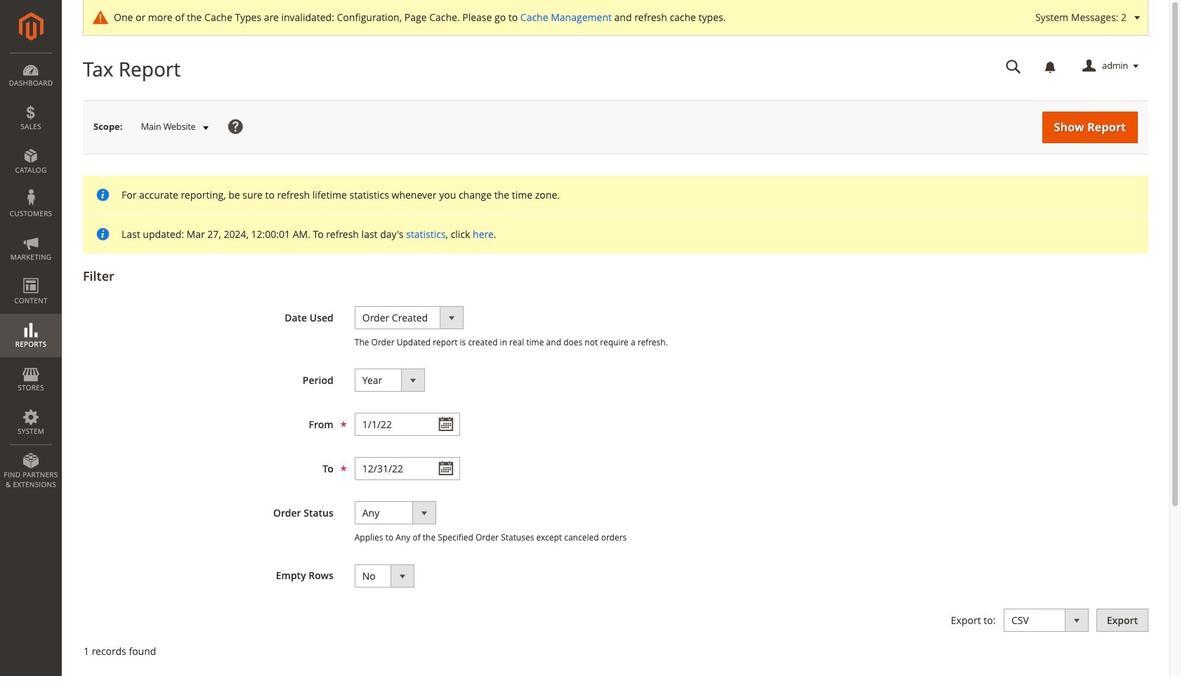 Task type: vqa. For each thing, say whether or not it's contained in the screenshot.
menu
no



Task type: locate. For each thing, give the bounding box(es) containing it.
None text field
[[996, 54, 1031, 79], [355, 457, 460, 481], [996, 54, 1031, 79], [355, 457, 460, 481]]

menu bar
[[0, 53, 62, 497]]

None text field
[[355, 413, 460, 436]]

magento admin panel image
[[19, 12, 43, 41]]



